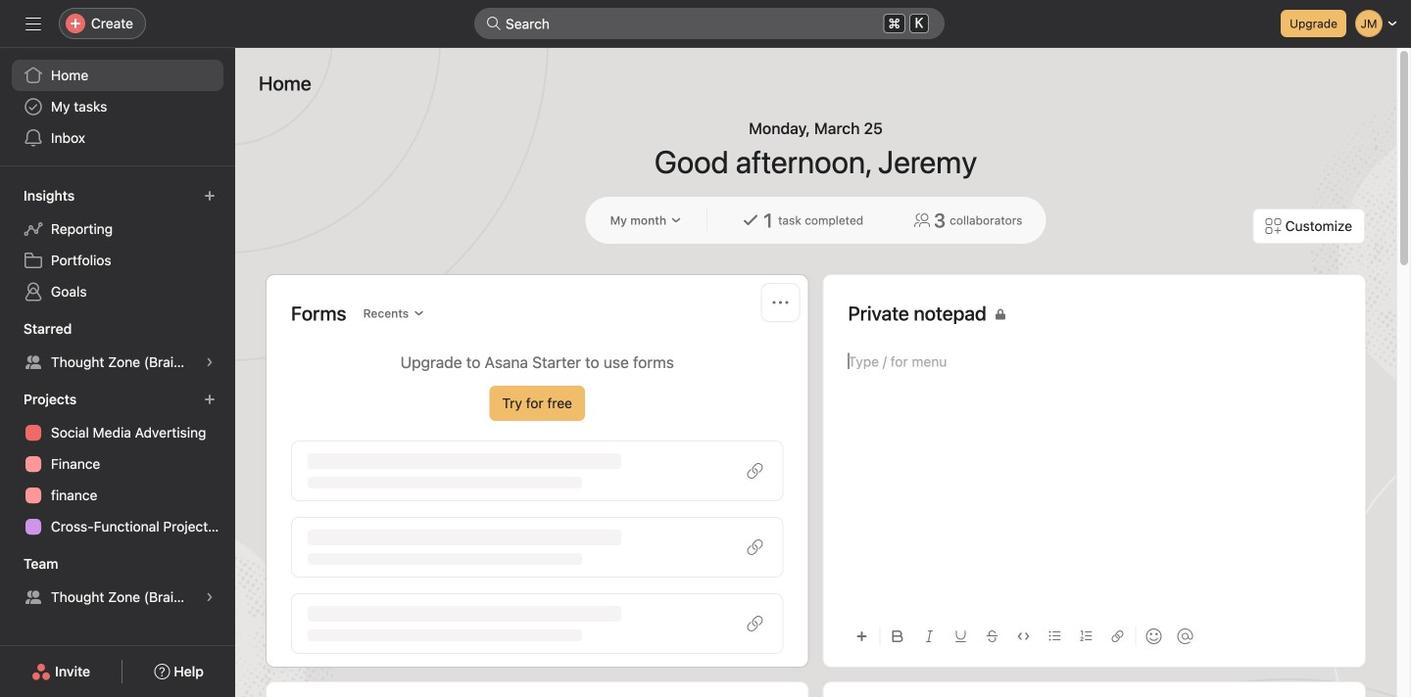 Task type: vqa. For each thing, say whether or not it's contained in the screenshot.
the top See details, Thought Zone (Brainstorm Space) image
yes



Task type: describe. For each thing, give the bounding box(es) containing it.
numbered list image
[[1081, 631, 1092, 643]]

code image
[[1018, 631, 1030, 643]]

projects element
[[0, 382, 235, 547]]

bulleted list image
[[1049, 631, 1061, 643]]

insert an object image
[[856, 631, 868, 643]]

underline image
[[955, 631, 967, 643]]

insights element
[[0, 178, 235, 312]]

teams element
[[0, 547, 235, 618]]

global element
[[0, 48, 235, 166]]

see details, thought zone (brainstorm space) image
[[204, 357, 216, 369]]

bold image
[[893, 631, 904, 643]]

Search tasks, projects, and more text field
[[474, 8, 945, 39]]

see details, thought zone (brainstorm space) image
[[204, 592, 216, 604]]



Task type: locate. For each thing, give the bounding box(es) containing it.
strikethrough image
[[987, 631, 998, 643]]

emoji image
[[1146, 629, 1162, 645]]

hide sidebar image
[[25, 16, 41, 31]]

None field
[[474, 8, 945, 39]]

new project or portfolio image
[[204, 394, 216, 406]]

toolbar
[[848, 615, 1341, 659]]

at mention image
[[1178, 629, 1193, 645]]

actions image
[[773, 295, 789, 311]]

starred element
[[0, 312, 235, 382]]

prominent image
[[486, 16, 502, 31]]

link image
[[1112, 631, 1124, 643]]

new insights image
[[204, 190, 216, 202]]

italics image
[[924, 631, 936, 643]]



